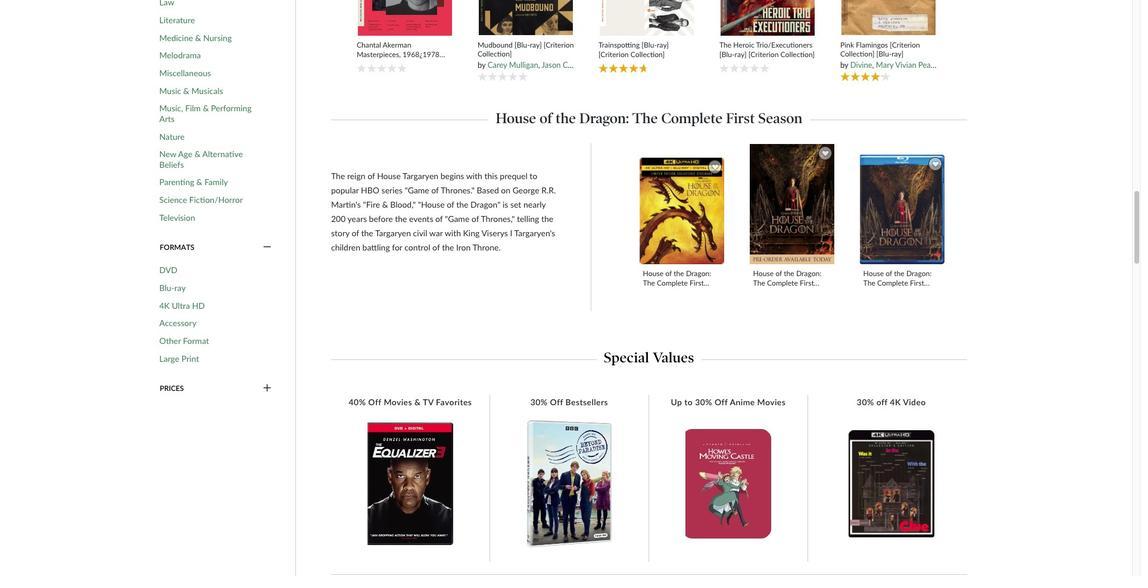 Task type: vqa. For each thing, say whether or not it's contained in the screenshot.
& in THE REIGN OF HOUSE TARGARYEN BEGINS WITH THIS PREQUEL TO POPULAR HBO SERIES "GAME OF THRONES." BASED ON GEORGE R.R. MARTIN'S "FIRE & BLOOD," "HOUSE OF THE DRAGON" IS SET NEARLY 200 YEARS BEFORE THE EVENTS OF "GAME OF THRONES," TELLING THE STORY OF THE TARGARYEN CIVIL WAR WITH KING VISERYS I TARGARYEN'S CHILDREN BATTLING FOR CONTROL OF THE IRON THRONE.
yes



Task type: describe. For each thing, give the bounding box(es) containing it.
parenting & family link
[[159, 177, 228, 188]]

pink flamingos [criterion collection] [blu-ray] by divine , mary vivian pearce
[[841, 40, 942, 70]]

literature
[[159, 15, 195, 25]]

ray] inside house of the dragon: the complete first season [blu-ray]
[[904, 288, 916, 297]]

mudbound [blu-ray] [criterion collection] image
[[479, 0, 574, 36]]

0 vertical spatial house of the dragon: the complete first season
[[496, 110, 803, 127]]

large
[[159, 354, 179, 364]]

house of the dragon: the complete first season [blu-ray] link
[[864, 270, 942, 297]]

season for house of the dragon: the complete first season image
[[754, 288, 776, 297]]

hbo
[[361, 185, 380, 196]]

fiction/horror
[[189, 195, 243, 205]]

prices button
[[159, 384, 273, 394]]

anime
[[730, 397, 755, 408]]

for
[[392, 243, 403, 253]]

before
[[369, 214, 393, 224]]

blu-
[[159, 283, 174, 293]]

thrones."
[[441, 185, 475, 196]]

targaryen's
[[515, 228, 556, 238]]

print
[[182, 354, 199, 364]]

3 off from the left
[[715, 397, 728, 408]]

accessory
[[159, 319, 197, 329]]

mudbound [blu-ray] [criterion collection]
[[478, 40, 574, 58]]

format
[[183, 336, 209, 346]]

carey
[[488, 60, 507, 70]]

new age & alternative beliefs
[[159, 149, 243, 170]]

dragon: for house of the dragon: the complete first season [blu-ray] image
[[907, 270, 932, 278]]

i
[[510, 228, 513, 238]]

pearce
[[919, 60, 942, 70]]

40%
[[349, 397, 366, 408]]

4k ultra hd link
[[159, 301, 205, 311]]

thrones,"
[[481, 214, 515, 224]]

age
[[178, 149, 193, 159]]

[blu- inside pink flamingos [criterion collection] [blu-ray] by divine , mary vivian pearce
[[877, 49, 892, 58]]

house of the dragon: the complete first season [blu-ray]
[[864, 270, 932, 297]]

clarke
[[563, 60, 585, 70]]

nearly
[[524, 200, 546, 210]]

0 horizontal spatial complete
[[662, 110, 723, 127]]

0 horizontal spatial first
[[726, 110, 755, 127]]

medicine & nursing link
[[159, 33, 232, 43]]

story
[[331, 228, 350, 238]]

favorites
[[436, 397, 472, 408]]

music
[[159, 86, 181, 96]]

& inside the reign of house targaryen begins with this prequel to popular hbo series "game of thrones." based on george r.r. martin's "fire & blood," "house of the dragon" is set nearly 200 years before the events of "game of thrones," telling the story of the targaryen civil war with king viserys i targaryen's children battling for control of the iron throne.
[[382, 200, 388, 210]]

40% off movies & tv favorites
[[349, 397, 472, 408]]

blood,"
[[390, 200, 416, 210]]

& inside medicine & nursing link
[[195, 33, 201, 43]]

30% off 4k video
[[857, 397, 927, 408]]

miscellaneous
[[159, 68, 211, 78]]

divine
[[851, 60, 873, 70]]

the heroic trio/executioners [blu-ray] [criterion collection]
[[720, 41, 815, 59]]

nature
[[159, 131, 185, 142]]

30% for 30% off bestsellers
[[531, 397, 548, 408]]

masterpieces,
[[357, 50, 401, 59]]

the heroic trio/executioners [blu-ray] [criterion collection] image
[[721, 0, 816, 36]]

up to 30% off anime movies link
[[665, 397, 792, 408]]

1 by from the left
[[478, 60, 486, 70]]

parenting
[[159, 177, 194, 187]]

chantal akerman masterpieces, 1968¿1978 [blu-ray] [criterion collection] link
[[357, 41, 454, 68]]

iron
[[456, 243, 471, 253]]

plus image
[[263, 384, 271, 394]]

mulligan
[[509, 60, 539, 70]]

0 vertical spatial 4k
[[159, 301, 170, 311]]

viserys
[[482, 228, 508, 238]]

series
[[382, 185, 403, 196]]

off
[[877, 397, 888, 408]]

melodrama
[[159, 50, 201, 60]]

chantal akerman masterpieces, 1968¿1978 [blu-ray] [criterion collection] image
[[358, 0, 453, 36]]

season for house of the dragon: the complete first season [blu-ray] image
[[864, 288, 887, 297]]

ray] inside the heroic trio/executioners [blu-ray] [criterion collection]
[[735, 50, 747, 59]]

reign
[[347, 171, 366, 181]]

of inside house of the dragon: the complete first season
[[776, 270, 783, 278]]

control
[[405, 243, 431, 253]]

2 30% from the left
[[696, 397, 713, 408]]

40% off movies & tv favorites image
[[368, 423, 453, 546]]

off for 30%
[[550, 397, 564, 408]]

"house
[[418, 200, 445, 210]]

complete for house of the dragon: the complete first season image
[[768, 279, 798, 288]]

literature link
[[159, 15, 195, 25]]

pink flamingos [criterion collection] [blu-ray] image
[[842, 0, 937, 36]]

house inside house of the dragon: the complete first season [blu-ray]
[[864, 270, 884, 278]]

martin's
[[331, 200, 361, 210]]

ray] inside chantal akerman masterpieces, 1968¿1978 [blu-ray] [criterion collection]
[[372, 59, 384, 68]]

king
[[463, 228, 480, 238]]

television
[[159, 213, 195, 223]]

children
[[331, 243, 361, 253]]

first for house of the dragon: the complete first season [blu-ray] image
[[911, 279, 925, 288]]

1 vertical spatial targaryen
[[375, 228, 411, 238]]

formats
[[160, 243, 194, 252]]

trainspotting [blu-ray] [criterion collection]
[[599, 41, 669, 59]]

music, film & performing arts link
[[159, 103, 258, 124]]

carey mulligan link
[[488, 60, 539, 70]]

events
[[409, 214, 434, 224]]

george
[[513, 185, 540, 196]]

film
[[185, 103, 201, 113]]

large print
[[159, 354, 199, 364]]

begins
[[441, 171, 465, 181]]

0 vertical spatial targaryen
[[403, 171, 439, 181]]

collection] inside chantal akerman masterpieces, 1968¿1978 [blu-ray] [criterion collection]
[[418, 59, 452, 68]]

dragon: for house of the dragon: the complete first season image
[[797, 270, 822, 278]]

4k ultra hd
[[159, 301, 205, 311]]

the reign of house targaryen begins with this prequel to popular hbo series "game of thrones." based on george r.r. martin's "fire & blood," "house of the dragon" is set nearly 200 years before the events of "game of thrones," telling the story of the targaryen civil war with king viserys i targaryen's children battling for control of the iron throne.
[[331, 171, 556, 253]]

this
[[485, 171, 498, 181]]

1 horizontal spatial 4k
[[891, 397, 902, 408]]



Task type: locate. For each thing, give the bounding box(es) containing it.
the
[[720, 41, 732, 50], [633, 110, 658, 127], [331, 171, 345, 181], [754, 279, 766, 288], [864, 279, 876, 288]]

the inside house of the dragon: the complete first season [blu-ray]
[[864, 279, 876, 288]]

other format
[[159, 336, 209, 346]]

to up george
[[530, 171, 538, 181]]

2 horizontal spatial dragon:
[[907, 270, 932, 278]]

[criterion inside mudbound [blu-ray] [criterion collection]
[[544, 40, 574, 49]]

on
[[501, 185, 511, 196]]

ray
[[174, 283, 186, 293]]

1 vertical spatial to
[[685, 397, 693, 408]]

1 30% from the left
[[531, 397, 548, 408]]

jason
[[542, 60, 561, 70]]

by left carey
[[478, 60, 486, 70]]

war
[[430, 228, 443, 238]]

by inside pink flamingos [criterion collection] [blu-ray] by divine , mary vivian pearce
[[841, 60, 849, 70]]

30% left bestsellers
[[531, 397, 548, 408]]

special values section
[[331, 347, 968, 367]]

movies
[[384, 397, 412, 408], [758, 397, 786, 408]]

[criterion
[[544, 40, 574, 49], [890, 40, 921, 49], [599, 50, 629, 59], [749, 50, 779, 59], [386, 59, 416, 68]]

[blu- inside chantal akerman masterpieces, 1968¿1978 [blu-ray] [criterion collection]
[[357, 59, 372, 68]]

1 off from the left
[[369, 397, 382, 408]]

[blu- inside house of the dragon: the complete first season [blu-ray]
[[888, 288, 904, 297]]

dragon: inside house of the dragon: the complete first season [blu-ray]
[[907, 270, 932, 278]]

complete
[[662, 110, 723, 127], [768, 279, 798, 288], [878, 279, 909, 288]]

trio/executioners
[[757, 41, 813, 50]]

1 horizontal spatial "game
[[445, 214, 470, 224]]

collection] down the trainspotting
[[631, 50, 665, 59]]

2 by from the left
[[841, 60, 849, 70]]

akerman
[[383, 41, 411, 50]]

1 horizontal spatial complete
[[768, 279, 798, 288]]

& inside 'parenting & family' link
[[197, 177, 203, 187]]

2 horizontal spatial off
[[715, 397, 728, 408]]

0 vertical spatial "game
[[405, 185, 430, 196]]

first
[[726, 110, 755, 127], [800, 279, 815, 288], [911, 279, 925, 288]]

pink flamingos [criterion collection] [blu-ray] link
[[841, 40, 938, 58]]

prices
[[160, 385, 184, 394]]

0 horizontal spatial 4k
[[159, 301, 170, 311]]

melodrama link
[[159, 50, 201, 61]]

first for house of the dragon: the complete first season image
[[800, 279, 815, 288]]

30% left the off
[[857, 397, 875, 408]]

[criterion down heroic
[[749, 50, 779, 59]]

divine link
[[851, 60, 873, 70]]

heroic
[[734, 41, 755, 50]]

movies right anime
[[758, 397, 786, 408]]

2 horizontal spatial ,
[[873, 60, 875, 70]]

bestsellers
[[566, 397, 608, 408]]

science
[[159, 195, 187, 205]]

minus image
[[263, 243, 271, 253]]

"game up king
[[445, 214, 470, 224]]

, left mary
[[873, 60, 875, 70]]

30%
[[531, 397, 548, 408], [696, 397, 713, 408], [857, 397, 875, 408]]

musicals
[[192, 86, 223, 96]]

0 vertical spatial to
[[530, 171, 538, 181]]

the inside house of the dragon: the complete first season
[[754, 279, 766, 288]]

30% off bestsellers image
[[527, 421, 613, 548]]

[blu- inside the heroic trio/executioners [blu-ray] [criterion collection]
[[720, 50, 735, 59]]

targaryen up the for at the left top of the page
[[375, 228, 411, 238]]

collection] inside trainspotting [blu-ray] [criterion collection]
[[631, 50, 665, 59]]

trainspotting [blu-ray] [criterion collection] image
[[600, 0, 695, 36]]

0 horizontal spatial off
[[369, 397, 382, 408]]

the inside house of the dragon: the complete first season [blu-ray]
[[895, 270, 905, 278]]

[criterion inside the heroic trio/executioners [blu-ray] [criterion collection]
[[749, 50, 779, 59]]

1 vertical spatial "game
[[445, 214, 470, 224]]

throne.
[[473, 243, 501, 253]]

music, film & performing arts
[[159, 103, 252, 124]]

, left jason
[[539, 60, 540, 70]]

"game up 'blood,"'
[[405, 185, 430, 196]]

movies left the tv
[[384, 397, 412, 408]]

ray] inside trainspotting [blu-ray] [criterion collection]
[[657, 41, 669, 50]]

complete inside house of the dragon: the complete first season [blu-ray]
[[878, 279, 909, 288]]

the inside the reign of house targaryen begins with this prequel to popular hbo series "game of thrones." based on george r.r. martin's "fire & blood," "house of the dragon" is set nearly 200 years before the events of "game of thrones," telling the story of the targaryen civil war with king viserys i targaryen's children battling for control of the iron throne.
[[331, 171, 345, 181]]

the
[[556, 110, 576, 127], [457, 200, 469, 210], [395, 214, 407, 224], [542, 214, 554, 224], [361, 228, 374, 238], [442, 243, 454, 253], [784, 270, 795, 278], [895, 270, 905, 278]]

miscellaneous link
[[159, 68, 211, 78]]

1 horizontal spatial first
[[800, 279, 815, 288]]

4k left ultra
[[159, 301, 170, 311]]

collection] inside the heroic trio/executioners [blu-ray] [criterion collection]
[[781, 50, 815, 59]]

to
[[530, 171, 538, 181], [685, 397, 693, 408]]

30% off 4k video image
[[849, 431, 935, 538]]

arts
[[159, 114, 175, 124]]

[criterion down the trainspotting
[[599, 50, 629, 59]]

other
[[159, 336, 181, 346]]

1 horizontal spatial off
[[550, 397, 564, 408]]

science fiction/horror
[[159, 195, 243, 205]]

season
[[759, 110, 803, 127], [754, 288, 776, 297], [864, 288, 887, 297]]

hd
[[192, 301, 205, 311]]

blu-ray link
[[159, 283, 186, 294]]

& inside music & musicals link
[[183, 86, 189, 96]]

& left nursing
[[195, 33, 201, 43]]

ray] inside mudbound [blu-ray] [criterion collection]
[[530, 40, 542, 49]]

of
[[540, 110, 553, 127], [368, 171, 375, 181], [432, 185, 439, 196], [447, 200, 454, 210], [436, 214, 443, 224], [472, 214, 479, 224], [352, 228, 359, 238], [433, 243, 440, 253], [776, 270, 783, 278], [886, 270, 893, 278]]

up to 30% off anime movies image
[[686, 429, 772, 540]]

alternative
[[203, 149, 243, 159]]

[criterion inside chantal akerman masterpieces, 1968¿1978 [blu-ray] [criterion collection]
[[386, 59, 416, 68]]

30% off bestsellers link
[[525, 397, 614, 408]]

0 horizontal spatial dragon:
[[580, 110, 630, 127]]

0 horizontal spatial to
[[530, 171, 538, 181]]

off left anime
[[715, 397, 728, 408]]

2 horizontal spatial complete
[[878, 279, 909, 288]]

[criterion inside pink flamingos [criterion collection] [blu-ray] by divine , mary vivian pearce
[[890, 40, 921, 49]]

house of the dragon: the complete first season link
[[754, 270, 831, 297]]

season inside house of the dragon: the complete first season [blu-ray]
[[864, 288, 887, 297]]

ray] inside pink flamingos [criterion collection] [blu-ray] by divine , mary vivian pearce
[[892, 49, 904, 58]]

house of the dragon: the complete first season image
[[750, 144, 835, 265]]

house inside the reign of house targaryen begins with this prequel to popular hbo series "game of thrones." based on george r.r. martin's "fire & blood," "house of the dragon" is set nearly 200 years before the events of "game of thrones," telling the story of the targaryen civil war with king viserys i targaryen's children battling for control of the iron throne.
[[377, 171, 401, 181]]

to right up
[[685, 397, 693, 408]]

new
[[159, 149, 176, 159]]

0 horizontal spatial with
[[445, 228, 461, 238]]

[criterion inside trainspotting [blu-ray] [criterion collection]
[[599, 50, 629, 59]]

1 horizontal spatial by
[[841, 60, 849, 70]]

mudbound [blu-ray] [criterion collection] link
[[478, 40, 575, 58]]

3 , from the left
[[873, 60, 875, 70]]

2 , from the left
[[637, 60, 640, 70]]

to inside the reign of house targaryen begins with this prequel to popular hbo series "game of thrones." based on george r.r. martin's "fire & blood," "house of the dragon" is set nearly 200 years before the events of "game of thrones," telling the story of the targaryen civil war with king viserys i targaryen's children battling for control of the iron throne.
[[530, 171, 538, 181]]

of inside house of the dragon: the complete first season [blu-ray]
[[886, 270, 893, 278]]

house inside house of the dragon: the complete first season
[[754, 270, 774, 278]]

complete for house of the dragon: the complete first season [blu-ray] image
[[878, 279, 909, 288]]

[criterion down akerman
[[386, 59, 416, 68]]

popular
[[331, 185, 359, 196]]

2 horizontal spatial 30%
[[857, 397, 875, 408]]

1 vertical spatial with
[[445, 228, 461, 238]]

0 horizontal spatial 30%
[[531, 397, 548, 408]]

beliefs
[[159, 160, 184, 170]]

family
[[205, 177, 228, 187]]

1 vertical spatial house of the dragon: the complete first season
[[754, 270, 822, 297]]

1 movies from the left
[[384, 397, 412, 408]]

0 horizontal spatial by
[[478, 60, 486, 70]]

& inside 40% off movies & tv favorites link
[[415, 397, 421, 408]]

science fiction/horror link
[[159, 195, 243, 205]]

,
[[539, 60, 540, 70], [637, 60, 640, 70], [873, 60, 875, 70]]

0 horizontal spatial movies
[[384, 397, 412, 408]]

[criterion up the jason clarke link
[[544, 40, 574, 49]]

first inside house of the dragon: the complete first season
[[800, 279, 815, 288]]

by left divine link
[[841, 60, 849, 70]]

& right age
[[195, 149, 201, 159]]

1 , from the left
[[539, 60, 540, 70]]

ultra
[[172, 301, 190, 311]]

nature link
[[159, 131, 185, 142]]

collection] down 1968¿1978
[[418, 59, 452, 68]]

dvd link
[[159, 265, 178, 276]]

with left this
[[466, 171, 483, 181]]

mary
[[877, 60, 894, 70]]

& inside the new age & alternative beliefs
[[195, 149, 201, 159]]

& right music
[[183, 86, 189, 96]]

2 horizontal spatial first
[[911, 279, 925, 288]]

& right "fire
[[382, 200, 388, 210]]

30% for 30% off 4k video
[[857, 397, 875, 408]]

targaryen
[[403, 171, 439, 181], [375, 228, 411, 238]]

1 horizontal spatial dragon:
[[797, 270, 822, 278]]

, inside pink flamingos [criterion collection] [blu-ray] by divine , mary vivian pearce
[[873, 60, 875, 70]]

collection] inside pink flamingos [criterion collection] [blu-ray] by divine , mary vivian pearce
[[841, 49, 875, 58]]

first inside house of the dragon: the complete first season [blu-ray]
[[911, 279, 925, 288]]

1 horizontal spatial movies
[[758, 397, 786, 408]]

"fire
[[363, 200, 380, 210]]

music & musicals link
[[159, 86, 223, 96]]

30% off 4k video link
[[852, 397, 933, 408]]

2 off from the left
[[550, 397, 564, 408]]

by carey mulligan , jason clarke
[[478, 60, 585, 70]]

medicine & nursing
[[159, 33, 232, 43]]

mary vivian pearce link
[[877, 60, 942, 70]]

1968¿1978
[[403, 50, 440, 59]]

the inside the heroic trio/executioners [blu-ray] [criterion collection]
[[720, 41, 732, 50]]

off for 40%
[[369, 397, 382, 408]]

r.r.
[[542, 185, 556, 196]]

is
[[503, 200, 509, 210]]

collection] inside mudbound [blu-ray] [criterion collection]
[[478, 49, 512, 58]]

new age & alternative beliefs link
[[159, 149, 258, 170]]

1 horizontal spatial ,
[[637, 60, 640, 70]]

2 movies from the left
[[758, 397, 786, 408]]

& right film
[[203, 103, 209, 113]]

dragon:
[[580, 110, 630, 127], [797, 270, 822, 278], [907, 270, 932, 278]]

tv
[[423, 397, 434, 408]]

performing
[[211, 103, 252, 113]]

[blu- inside trainspotting [blu-ray] [criterion collection]
[[642, 41, 657, 50]]

house of the dragon: the complete first season [steelbook] [4k ultra hd blu-ray/blu-ray] image
[[639, 157, 725, 265]]

0 horizontal spatial ,
[[539, 60, 540, 70]]

trainspotting [blu-ray] [criterion collection] link
[[599, 41, 696, 59]]

telling
[[517, 214, 540, 224]]

[blu- inside mudbound [blu-ray] [criterion collection]
[[515, 40, 530, 49]]

targaryen up "house
[[403, 171, 439, 181]]

collection] up divine
[[841, 49, 875, 58]]

& inside music, film & performing arts
[[203, 103, 209, 113]]

1 horizontal spatial with
[[466, 171, 483, 181]]

by
[[478, 60, 486, 70], [841, 60, 849, 70]]

house of the dragon: the complete first season [blu-ray] image
[[860, 155, 946, 265]]

0 horizontal spatial "game
[[405, 185, 430, 196]]

chantal
[[357, 41, 381, 50]]

parenting & family
[[159, 177, 228, 187]]

30% right up
[[696, 397, 713, 408]]

4k right the off
[[891, 397, 902, 408]]

[criterion up 'vivian' in the right of the page
[[890, 40, 921, 49]]

& left family
[[197, 177, 203, 187]]

set
[[511, 200, 522, 210]]

1 horizontal spatial to
[[685, 397, 693, 408]]

collection] down mudbound
[[478, 49, 512, 58]]

off left bestsellers
[[550, 397, 564, 408]]

large print link
[[159, 354, 199, 364]]

[blu-
[[515, 40, 530, 49], [642, 41, 657, 50], [877, 49, 892, 58], [720, 50, 735, 59], [357, 59, 372, 68], [888, 288, 904, 297]]

& left the tv
[[415, 397, 421, 408]]

up to 30% off anime movies
[[671, 397, 786, 408]]

years
[[348, 214, 367, 224]]

0 vertical spatial with
[[466, 171, 483, 181]]

off right 40%
[[369, 397, 382, 408]]

collection] down trio/executioners
[[781, 50, 815, 59]]

with right 'war'
[[445, 228, 461, 238]]

3 30% from the left
[[857, 397, 875, 408]]

1 vertical spatial 4k
[[891, 397, 902, 408]]

vivian
[[896, 60, 917, 70]]

collection]
[[478, 49, 512, 58], [841, 49, 875, 58], [631, 50, 665, 59], [781, 50, 815, 59], [418, 59, 452, 68]]

1 horizontal spatial 30%
[[696, 397, 713, 408]]

, down trainspotting [blu-ray] [criterion collection]
[[637, 60, 640, 70]]



